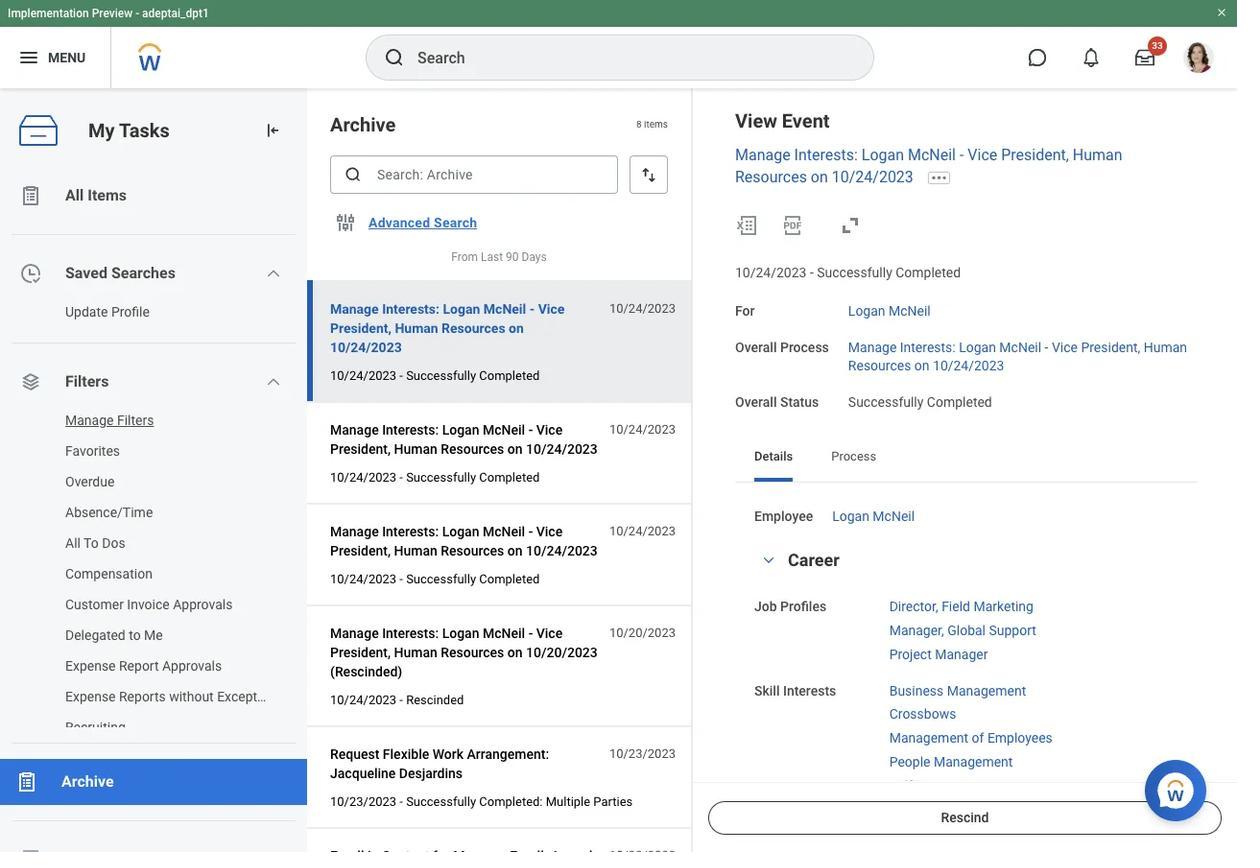 Task type: vqa. For each thing, say whether or not it's contained in the screenshot.


Task type: locate. For each thing, give the bounding box(es) containing it.
process inside tab list
[[831, 449, 876, 463]]

0 vertical spatial all
[[65, 186, 84, 204]]

president, for 3rd manage interests: logan mcneil - vice president, human resources on 10/24/2023 "button" from the top of the item list "element"
[[330, 543, 391, 559]]

expense inside expense reports without exceptions button
[[65, 689, 116, 704]]

10/23/2023 up parties
[[609, 747, 676, 761]]

all
[[65, 186, 84, 204], [65, 536, 81, 551]]

manage interests: logan mcneil - vice president, human resources on 10/20/2023 (rescinded) button
[[330, 622, 599, 683]]

clipboard image inside archive button
[[15, 771, 38, 794]]

0 vertical spatial archive
[[330, 113, 396, 136]]

logan
[[862, 146, 904, 164], [443, 301, 480, 317], [848, 303, 885, 318], [959, 340, 996, 355], [442, 422, 479, 438], [832, 508, 869, 524], [442, 524, 479, 539], [442, 626, 479, 641]]

delegated to me button
[[0, 620, 288, 651]]

crossbows link
[[889, 703, 956, 722]]

favorites button
[[0, 436, 288, 466]]

approvals
[[173, 597, 233, 612], [162, 658, 222, 674]]

0 vertical spatial approvals
[[173, 597, 233, 612]]

manage interests: logan mcneil - vice president, human resources on 10/24/2023 button
[[330, 298, 599, 359], [330, 419, 599, 461], [330, 520, 599, 563]]

2 vertical spatial manage interests: logan mcneil - vice president, human resources on 10/24/2023 button
[[330, 520, 599, 563]]

vice
[[968, 146, 997, 164], [538, 301, 565, 317], [1052, 340, 1078, 355], [536, 422, 563, 438], [536, 524, 563, 539], [536, 626, 563, 641]]

clock check image
[[19, 262, 42, 285]]

filters button
[[0, 359, 307, 405]]

2 all from the top
[[65, 536, 81, 551]]

saved searches
[[65, 264, 176, 282]]

successfully completed
[[848, 394, 992, 410]]

my
[[88, 119, 115, 142]]

career button
[[788, 550, 840, 570]]

implementation preview -   adeptai_dpt1
[[8, 7, 209, 20]]

project manager link
[[889, 643, 988, 662]]

recruiting
[[65, 720, 126, 735]]

on for manage interests: logan mcneil - vice president, human resources on 10/20/2023 (rescinded) button
[[508, 645, 523, 660]]

justify image
[[17, 46, 40, 69]]

0 vertical spatial process
[[780, 340, 829, 355]]

all for all items
[[65, 186, 84, 204]]

management for self-management
[[916, 778, 995, 793]]

management down management of employees
[[934, 754, 1013, 770]]

interests: for third manage interests: logan mcneil - vice president, human resources on 10/24/2023 "button" from the bottom
[[382, 301, 440, 317]]

management down the crossbows at the right of the page
[[889, 730, 969, 746]]

skill
[[754, 683, 780, 698]]

0 vertical spatial items selected list
[[889, 595, 1067, 664]]

1 vertical spatial approvals
[[162, 658, 222, 674]]

absence/time
[[65, 505, 153, 520]]

1 vertical spatial archive
[[61, 773, 114, 791]]

1 expense from the top
[[65, 658, 116, 674]]

expense for expense report approvals
[[65, 658, 116, 674]]

request
[[330, 747, 379, 762]]

1 all from the top
[[65, 186, 84, 204]]

overall
[[735, 340, 777, 355], [735, 394, 777, 410]]

saved
[[65, 264, 107, 282]]

logan mcneil up career button on the right
[[832, 508, 915, 524]]

tab list
[[735, 435, 1199, 481]]

items
[[644, 119, 668, 130]]

archive inside button
[[61, 773, 114, 791]]

1 chevron down image from the top
[[266, 266, 282, 281]]

clipboard image for all items
[[19, 184, 42, 207]]

filters up favorites button on the bottom left of page
[[117, 413, 154, 428]]

1 vertical spatial logan mcneil
[[832, 508, 915, 524]]

to
[[129, 628, 141, 643]]

all left to
[[65, 536, 81, 551]]

human inside manage interests: logan mcneil - vice president, human resources on 10/20/2023 (rescinded)
[[394, 645, 437, 660]]

0 vertical spatial chevron down image
[[266, 266, 282, 281]]

0 horizontal spatial 10/20/2023
[[526, 645, 598, 660]]

mcneil inside manage interests: logan mcneil - vice president, human resources on 10/20/2023 (rescinded)
[[483, 626, 525, 641]]

1 horizontal spatial 10/23/2023
[[609, 747, 676, 761]]

inbox large image
[[1135, 48, 1155, 67]]

dos
[[102, 536, 125, 551]]

completed for 3rd manage interests: logan mcneil - vice president, human resources on 10/24/2023 "button" from the top of the item list "element"
[[479, 572, 540, 587]]

chevron down image inside saved searches dropdown button
[[266, 266, 282, 281]]

1 vertical spatial overall
[[735, 394, 777, 410]]

1 vertical spatial manage interests: logan mcneil - vice president, human resources on 10/24/2023 button
[[330, 419, 599, 461]]

0 vertical spatial overall
[[735, 340, 777, 355]]

project manager
[[889, 647, 988, 662]]

1 vertical spatial items selected list
[[889, 679, 1083, 819]]

manage
[[735, 146, 791, 164], [330, 301, 379, 317], [848, 340, 897, 355], [65, 413, 114, 428], [330, 422, 379, 438], [330, 524, 379, 539], [330, 626, 379, 641]]

sort image
[[639, 165, 658, 184]]

manage inside manage interests: logan mcneil - vice president, human resources on 10/20/2023 (rescinded)
[[330, 626, 379, 641]]

on
[[811, 168, 828, 187], [509, 321, 524, 336], [915, 358, 930, 373], [508, 442, 523, 457], [508, 543, 523, 559], [508, 645, 523, 660]]

interests: inside manage interests: logan mcneil - vice president, human resources on 10/20/2023 (rescinded)
[[382, 626, 439, 641]]

1 list from the top
[[0, 173, 307, 852]]

approvals inside expense report approvals button
[[162, 658, 222, 674]]

overall status element
[[848, 383, 992, 411]]

manage interests: logan mcneil - vice president, human resources on 10/24/2023
[[735, 146, 1123, 187], [330, 301, 565, 355], [848, 340, 1187, 373], [330, 422, 598, 457], [330, 524, 598, 559]]

0 vertical spatial manage interests: logan mcneil - vice president, human resources on 10/24/2023 button
[[330, 298, 599, 359]]

all inside button
[[65, 536, 81, 551]]

process right details
[[831, 449, 876, 463]]

perspective image
[[19, 370, 42, 394]]

all left items
[[65, 186, 84, 204]]

1 vertical spatial clipboard image
[[15, 771, 38, 794]]

manage interests: logan mcneil - vice president, human resources on 10/24/2023 for 2nd manage interests: logan mcneil - vice president, human resources on 10/24/2023 "button" from the top of the item list "element"
[[330, 422, 598, 457]]

1 vertical spatial expense
[[65, 689, 116, 704]]

on inside manage interests: logan mcneil - vice president, human resources on 10/20/2023 (rescinded)
[[508, 645, 523, 660]]

chevron down image
[[757, 554, 780, 568]]

filters up manage filters
[[65, 372, 109, 391]]

search image
[[383, 46, 406, 69]]

2 expense from the top
[[65, 689, 116, 704]]

human for 3rd manage interests: logan mcneil - vice president, human resources on 10/24/2023 "button" from the top of the item list "element"
[[394, 543, 437, 559]]

vice inside manage interests: logan mcneil - vice president, human resources on 10/20/2023 (rescinded)
[[536, 626, 563, 641]]

0 vertical spatial logan mcneil
[[848, 303, 931, 318]]

expense reports without exceptions button
[[0, 681, 288, 712]]

0 vertical spatial logan mcneil link
[[848, 299, 931, 318]]

approvals for expense report approvals
[[162, 658, 222, 674]]

manage interests: logan mcneil - vice president, human resources on 10/20/2023 (rescinded)
[[330, 626, 598, 680]]

1 horizontal spatial 10/20/2023
[[609, 626, 676, 640]]

0 vertical spatial manage interests: logan mcneil - vice president, human resources on 10/24/2023 link
[[735, 146, 1123, 187]]

implementation
[[8, 7, 89, 20]]

0 horizontal spatial filters
[[65, 372, 109, 391]]

manage interests: logan mcneil - vice president, human resources on 10/24/2023 link
[[735, 146, 1123, 187], [848, 336, 1187, 373]]

completed inside the overall status element
[[927, 394, 992, 410]]

1 horizontal spatial process
[[831, 449, 876, 463]]

notifications large image
[[1082, 48, 1101, 67]]

process up status
[[780, 340, 829, 355]]

1 horizontal spatial filters
[[117, 413, 154, 428]]

items selected list for job profiles
[[889, 595, 1067, 664]]

chevron down image for filters
[[266, 374, 282, 390]]

overall process
[[735, 340, 829, 355]]

2 chevron down image from the top
[[266, 374, 282, 390]]

to
[[84, 536, 99, 551]]

0 vertical spatial clipboard image
[[19, 184, 42, 207]]

vice for 2nd manage interests: logan mcneil - vice president, human resources on 10/24/2023 "button" from the top of the item list "element"
[[536, 422, 563, 438]]

menu button
[[0, 27, 111, 88]]

job profiles
[[754, 599, 827, 615]]

approvals up without
[[162, 658, 222, 674]]

global
[[948, 623, 986, 638]]

manage interests: logan mcneil - vice president, human resources on 10/24/2023 for 3rd manage interests: logan mcneil - vice president, human resources on 10/24/2023 "button" from the top of the item list "element"
[[330, 524, 598, 559]]

logan mcneil link
[[848, 299, 931, 318], [832, 504, 915, 524]]

clipboard image inside all items "button"
[[19, 184, 42, 207]]

update profile button
[[0, 297, 288, 327]]

items selected list containing director, field marketing
[[889, 595, 1067, 664]]

archive
[[330, 113, 396, 136], [61, 773, 114, 791]]

2 items selected list from the top
[[889, 679, 1083, 819]]

0 horizontal spatial process
[[780, 340, 829, 355]]

0 vertical spatial expense
[[65, 658, 116, 674]]

clipboard image
[[19, 184, 42, 207], [15, 771, 38, 794]]

human for 2nd manage interests: logan mcneil - vice president, human resources on 10/24/2023 "button" from the top of the item list "element"
[[394, 442, 437, 457]]

10/24/2023 - rescinded
[[330, 693, 464, 707]]

completed:
[[479, 795, 543, 809]]

0 horizontal spatial 10/23/2023
[[330, 795, 397, 809]]

field
[[942, 599, 970, 615]]

president,
[[1001, 146, 1069, 164], [330, 321, 392, 336], [1081, 340, 1140, 355], [330, 442, 391, 457], [330, 543, 391, 559], [330, 645, 391, 660]]

10/20/2023 inside manage interests: logan mcneil - vice president, human resources on 10/20/2023 (rescinded)
[[526, 645, 598, 660]]

approvals right invoice
[[173, 597, 233, 612]]

90
[[506, 251, 519, 264]]

logan mcneil link up career button on the right
[[832, 504, 915, 524]]

Search: Archive text field
[[330, 155, 618, 194]]

manager, global support
[[889, 623, 1036, 638]]

2 manage interests: logan mcneil - vice president, human resources on 10/24/2023 button from the top
[[330, 419, 599, 461]]

1 vertical spatial process
[[831, 449, 876, 463]]

expense down delegated
[[65, 658, 116, 674]]

of
[[972, 730, 984, 746]]

10/23/2023 down jacqueline
[[330, 795, 397, 809]]

1 overall from the top
[[735, 340, 777, 355]]

director, field marketing
[[889, 599, 1034, 615]]

multiple
[[546, 795, 590, 809]]

0 horizontal spatial archive
[[61, 773, 114, 791]]

overall down for
[[735, 340, 777, 355]]

reports
[[119, 689, 166, 704]]

completed for third manage interests: logan mcneil - vice president, human resources on 10/24/2023 "button" from the bottom
[[479, 369, 540, 383]]

1 vertical spatial 10/20/2023
[[526, 645, 598, 660]]

clipboard image left all items
[[19, 184, 42, 207]]

archive up search image
[[330, 113, 396, 136]]

33 button
[[1124, 36, 1167, 79]]

1 horizontal spatial archive
[[330, 113, 396, 136]]

request flexible work arrangement: jacqueline desjardins
[[330, 747, 549, 781]]

people
[[889, 754, 931, 770]]

business management link
[[889, 679, 1026, 698]]

president, for manage interests: logan mcneil - vice president, human resources on 10/20/2023 (rescinded) button
[[330, 645, 391, 660]]

0 vertical spatial 10/23/2023
[[609, 747, 676, 761]]

1 vertical spatial 10/23/2023
[[330, 795, 397, 809]]

2 overall from the top
[[735, 394, 777, 410]]

me
[[144, 628, 163, 643]]

employees
[[988, 730, 1053, 746]]

overall for overall process
[[735, 340, 777, 355]]

10/24/2023
[[832, 168, 914, 187], [735, 265, 807, 280], [609, 301, 676, 316], [330, 340, 402, 355], [933, 358, 1004, 373], [330, 369, 397, 383], [609, 422, 676, 437], [526, 442, 598, 457], [330, 470, 397, 485], [609, 524, 676, 539], [526, 543, 598, 559], [330, 572, 397, 587], [330, 693, 397, 707]]

president, inside manage interests: logan mcneil - vice president, human resources on 10/20/2023 (rescinded)
[[330, 645, 391, 660]]

expense inside expense report approvals button
[[65, 658, 116, 674]]

resources
[[735, 168, 807, 187], [442, 321, 505, 336], [848, 358, 911, 373], [441, 442, 504, 457], [441, 543, 504, 559], [441, 645, 504, 660]]

status
[[780, 394, 819, 410]]

successfully inside the overall status element
[[848, 394, 924, 410]]

management down manager
[[947, 683, 1026, 698]]

expense
[[65, 658, 116, 674], [65, 689, 116, 704]]

overall left status
[[735, 394, 777, 410]]

human for third manage interests: logan mcneil - vice president, human resources on 10/24/2023 "button" from the bottom
[[395, 321, 438, 336]]

0 vertical spatial filters
[[65, 372, 109, 391]]

update
[[65, 304, 108, 320]]

logan mcneil for 10/24/2023 - successfully completed
[[848, 303, 931, 318]]

vice for third manage interests: logan mcneil - vice president, human resources on 10/24/2023 "button" from the bottom
[[538, 301, 565, 317]]

all inside "button"
[[65, 186, 84, 204]]

manage filters
[[65, 413, 154, 428]]

1 vertical spatial manage interests: logan mcneil - vice president, human resources on 10/24/2023 link
[[848, 336, 1187, 373]]

overall for overall status
[[735, 394, 777, 410]]

1 vertical spatial chevron down image
[[266, 374, 282, 390]]

1 vertical spatial all
[[65, 536, 81, 551]]

vice for 3rd manage interests: logan mcneil - vice president, human resources on 10/24/2023 "button" from the top of the item list "element"
[[536, 524, 563, 539]]

expense for expense reports without exceptions
[[65, 689, 116, 704]]

3 manage interests: logan mcneil - vice president, human resources on 10/24/2023 button from the top
[[330, 520, 599, 563]]

1 vertical spatial logan mcneil link
[[832, 504, 915, 524]]

job
[[754, 599, 777, 615]]

vice for manage interests: logan mcneil - vice president, human resources on 10/20/2023 (rescinded) button
[[536, 626, 563, 641]]

2 list from the top
[[0, 405, 307, 743]]

list
[[0, 173, 307, 852], [0, 405, 307, 743]]

archive down recruiting
[[61, 773, 114, 791]]

1 items selected list from the top
[[889, 595, 1067, 664]]

chevron down image
[[266, 266, 282, 281], [266, 374, 282, 390]]

view event
[[735, 109, 830, 132]]

business management
[[889, 683, 1026, 698]]

advanced search button
[[361, 203, 485, 242]]

logan mcneil link for 10/24/2023 - successfully completed
[[848, 299, 931, 318]]

last
[[481, 251, 503, 264]]

logan mcneil link for process
[[832, 504, 915, 524]]

interests:
[[794, 146, 858, 164], [382, 301, 440, 317], [900, 340, 956, 355], [382, 422, 439, 438], [382, 524, 439, 539], [382, 626, 439, 641]]

all for all to dos
[[65, 536, 81, 551]]

logan mcneil link down fullscreen icon
[[848, 299, 931, 318]]

president, for third manage interests: logan mcneil - vice president, human resources on 10/24/2023 "button" from the bottom
[[330, 321, 392, 336]]

rescinded
[[406, 693, 464, 707]]

logan mcneil up the overall status element
[[848, 303, 931, 318]]

approvals inside the customer invoice approvals button
[[173, 597, 233, 612]]

expense up recruiting
[[65, 689, 116, 704]]

management down people management
[[916, 778, 995, 793]]

list containing all items
[[0, 173, 307, 852]]

items selected list containing business management
[[889, 679, 1083, 819]]

business
[[889, 683, 944, 698]]

view
[[735, 109, 777, 132]]

logan inside manage interests: logan mcneil - vice president, human resources on 10/20/2023 (rescinded)
[[442, 626, 479, 641]]

clipboard image up rename image
[[15, 771, 38, 794]]

president, for 2nd manage interests: logan mcneil - vice president, human resources on 10/24/2023 "button" from the top of the item list "element"
[[330, 442, 391, 457]]

1 vertical spatial filters
[[117, 413, 154, 428]]

interests: for 3rd manage interests: logan mcneil - vice president, human resources on 10/24/2023 "button" from the top of the item list "element"
[[382, 524, 439, 539]]

10/23/2023
[[609, 747, 676, 761], [330, 795, 397, 809]]

items selected list
[[889, 595, 1067, 664], [889, 679, 1083, 819]]

customer invoice approvals
[[65, 597, 233, 612]]

completed
[[896, 265, 961, 280], [479, 369, 540, 383], [927, 394, 992, 410], [479, 470, 540, 485], [479, 572, 540, 587]]



Task type: describe. For each thing, give the bounding box(es) containing it.
1 manage interests: logan mcneil - vice president, human resources on 10/24/2023 button from the top
[[330, 298, 599, 359]]

event
[[782, 109, 830, 132]]

completed for 2nd manage interests: logan mcneil - vice president, human resources on 10/24/2023 "button" from the top of the item list "element"
[[479, 470, 540, 485]]

search image
[[344, 165, 363, 184]]

manager, global support link
[[889, 619, 1036, 638]]

advanced
[[369, 215, 430, 230]]

rescind button
[[708, 801, 1222, 835]]

self-
[[889, 778, 916, 793]]

10/23/2023 - successfully completed: multiple parties
[[330, 795, 633, 809]]

management of employees
[[889, 730, 1053, 746]]

self-management
[[889, 778, 995, 793]]

expense report approvals
[[65, 658, 222, 674]]

all items
[[65, 186, 127, 204]]

expense reports without exceptions
[[65, 689, 283, 704]]

overdue button
[[0, 466, 288, 497]]

0 vertical spatial 10/20/2023
[[609, 626, 676, 640]]

manage interests: logan mcneil - vice president, human resources on 10/24/2023 link for process
[[848, 336, 1187, 373]]

career
[[788, 550, 840, 570]]

search
[[434, 215, 477, 230]]

preview
[[92, 7, 133, 20]]

skill interests
[[754, 683, 836, 698]]

on for 3rd manage interests: logan mcneil - vice president, human resources on 10/24/2023 "button" from the top of the item list "element"
[[508, 543, 523, 559]]

items selected list for skill interests
[[889, 679, 1083, 819]]

logan mcneil for process
[[832, 508, 915, 524]]

interests: for 2nd manage interests: logan mcneil - vice president, human resources on 10/24/2023 "button" from the top of the item list "element"
[[382, 422, 439, 438]]

tab list containing details
[[735, 435, 1199, 481]]

chevron down image for saved searches
[[266, 266, 282, 281]]

profile logan mcneil image
[[1183, 42, 1214, 77]]

for
[[735, 303, 755, 318]]

33
[[1152, 40, 1163, 51]]

all to dos button
[[0, 528, 288, 559]]

absence/time button
[[0, 497, 288, 528]]

report
[[119, 658, 159, 674]]

on for third manage interests: logan mcneil - vice president, human resources on 10/24/2023 "button" from the bottom
[[509, 321, 524, 336]]

customer invoice approvals button
[[0, 589, 288, 620]]

my tasks element
[[0, 88, 307, 852]]

fullscreen image
[[839, 214, 862, 237]]

interests
[[783, 683, 836, 698]]

human for manage interests: logan mcneil - vice president, human resources on 10/20/2023 (rescinded) button
[[394, 645, 437, 660]]

export to excel image
[[735, 214, 758, 237]]

marketing
[[974, 599, 1034, 615]]

overall status
[[735, 394, 819, 410]]

- inside manage interests: logan mcneil - vice president, human resources on 10/20/2023 (rescinded)
[[529, 626, 533, 641]]

approvals for customer invoice approvals
[[173, 597, 233, 612]]

adeptai_dpt1
[[142, 7, 209, 20]]

all items button
[[0, 173, 307, 219]]

support
[[989, 623, 1036, 638]]

delegated
[[65, 628, 126, 643]]

people management link
[[889, 750, 1013, 770]]

self-management link
[[889, 774, 995, 793]]

work
[[433, 747, 464, 762]]

close environment banner image
[[1216, 7, 1228, 18]]

without
[[169, 689, 214, 704]]

searches
[[111, 264, 176, 282]]

configure image
[[334, 211, 357, 234]]

(rescinded)
[[330, 664, 402, 680]]

transformation import image
[[263, 121, 282, 140]]

crossbows
[[889, 707, 956, 722]]

flexible
[[383, 747, 429, 762]]

management inside "link"
[[889, 730, 969, 746]]

10/23/2023 for 10/23/2023 - successfully completed: multiple parties
[[330, 795, 397, 809]]

customer
[[65, 597, 124, 612]]

view printable version (pdf) image
[[781, 214, 804, 237]]

from
[[451, 251, 478, 264]]

filters inside dropdown button
[[65, 372, 109, 391]]

manager,
[[889, 623, 944, 638]]

saved searches button
[[0, 251, 307, 297]]

- inside 'menu' banner
[[135, 7, 139, 20]]

delegated to me
[[65, 628, 163, 643]]

item list element
[[307, 88, 693, 852]]

invoice
[[127, 597, 170, 612]]

parties
[[593, 795, 633, 809]]

manage interests: logan mcneil - vice president, human resources on 10/24/2023 for third manage interests: logan mcneil - vice president, human resources on 10/24/2023 "button" from the bottom
[[330, 301, 565, 355]]

profiles
[[780, 599, 827, 615]]

manage inside button
[[65, 413, 114, 428]]

rename image
[[19, 848, 42, 852]]

resources inside manage interests: logan mcneil - vice president, human resources on 10/20/2023 (rescinded)
[[441, 645, 504, 660]]

8
[[636, 119, 642, 130]]

director, field marketing link
[[889, 595, 1034, 615]]

career group
[[754, 549, 1180, 852]]

menu banner
[[0, 0, 1237, 88]]

my tasks
[[88, 119, 170, 142]]

people management
[[889, 754, 1013, 770]]

arrangement:
[[467, 747, 549, 762]]

employee
[[754, 508, 813, 524]]

project
[[889, 647, 932, 662]]

management for business management
[[947, 683, 1026, 698]]

items
[[88, 186, 127, 204]]

tasks
[[119, 119, 170, 142]]

10/23/2023 for 10/23/2023
[[609, 747, 676, 761]]

manage interests: logan mcneil - vice president, human resources on 10/24/2023 link for event
[[735, 146, 1123, 187]]

archive button
[[0, 759, 307, 805]]

archive inside item list "element"
[[330, 113, 396, 136]]

on for 2nd manage interests: logan mcneil - vice president, human resources on 10/24/2023 "button" from the top of the item list "element"
[[508, 442, 523, 457]]

management for people management
[[934, 754, 1013, 770]]

filters inside button
[[117, 413, 154, 428]]

compensation
[[65, 566, 153, 582]]

all to dos
[[65, 536, 125, 551]]

update profile
[[65, 304, 150, 320]]

management of employees link
[[889, 727, 1053, 746]]

director,
[[889, 599, 938, 615]]

list containing manage filters
[[0, 405, 307, 743]]

request flexible work arrangement: jacqueline desjardins button
[[330, 743, 599, 785]]

details
[[754, 449, 793, 463]]

rescind
[[941, 810, 989, 825]]

clipboard image for archive
[[15, 771, 38, 794]]

favorites
[[65, 443, 120, 459]]

overdue
[[65, 474, 115, 489]]

interests: for manage interests: logan mcneil - vice president, human resources on 10/20/2023 (rescinded) button
[[382, 626, 439, 641]]

expense report approvals button
[[0, 651, 288, 681]]

profile
[[111, 304, 150, 320]]

Search Workday  search field
[[418, 36, 834, 79]]



